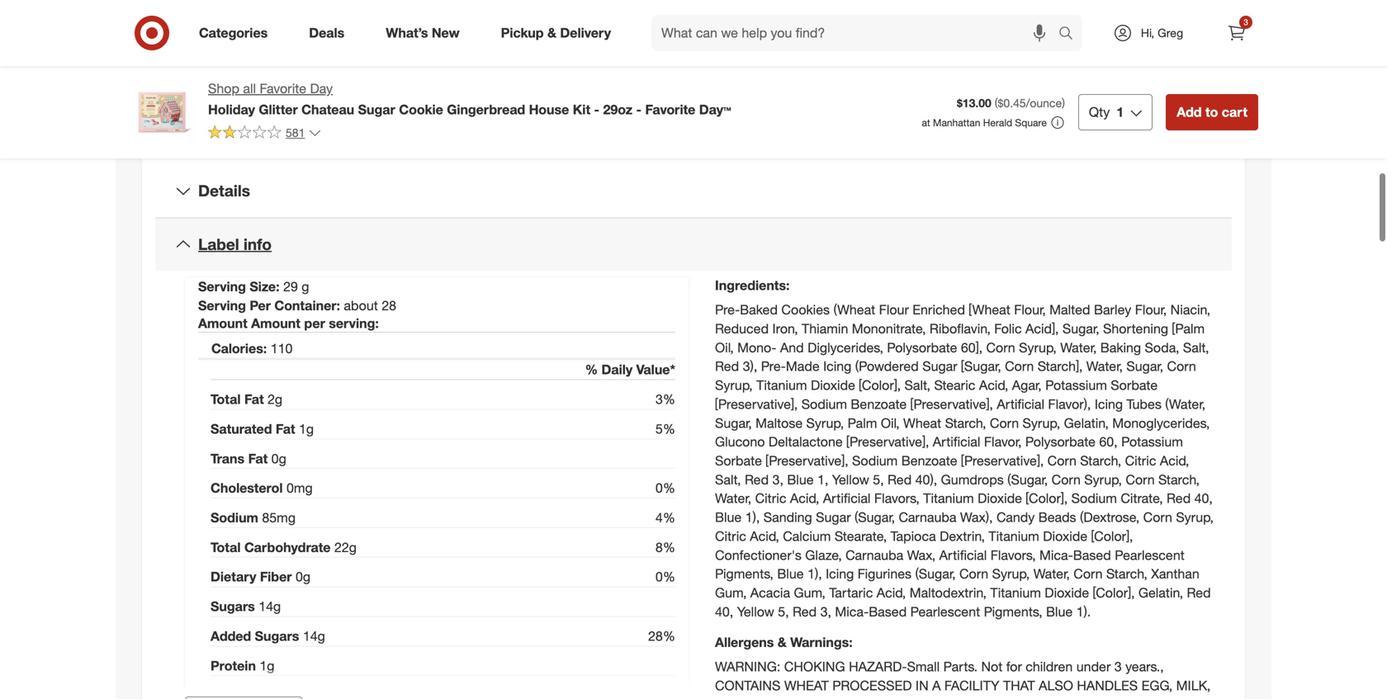 Task type: locate. For each thing, give the bounding box(es) containing it.
1 for qty 1
[[1117, 104, 1124, 120]]

benzoate up "40),"
[[901, 453, 957, 469]]

wax),
[[960, 510, 993, 526]]

1 horizontal spatial flour,
[[1135, 302, 1167, 318]]

0 horizontal spatial citric
[[715, 528, 746, 544]]

1 gum, from the left
[[715, 585, 747, 601]]

1 horizontal spatial -
[[636, 101, 642, 118]]

(sugar,
[[1008, 472, 1048, 488], [855, 510, 895, 526], [915, 566, 956, 582]]

manhattan
[[933, 116, 980, 129]]

2 horizontal spatial citric
[[1125, 453, 1156, 469]]

14 up added sugars 14 g on the left of page
[[259, 599, 273, 615]]

photo from gingerbread house builder, 6 of 12 image
[[408, 0, 674, 25]]

warnings:
[[790, 635, 853, 651]]

serving
[[198, 279, 246, 295], [198, 298, 246, 314]]

barley
[[1094, 302, 1131, 318]]

starch,
[[945, 415, 986, 431], [1080, 453, 1121, 469], [1159, 472, 1200, 488], [1106, 566, 1148, 582]]

8%
[[656, 539, 675, 556]]

1 vertical spatial 1
[[299, 421, 306, 437]]

saturated
[[211, 421, 272, 437]]

1 vertical spatial gelatin,
[[1139, 585, 1183, 601]]

2 0% from the top
[[656, 569, 675, 585]]

g for total carbohydrate 22 g
[[349, 539, 357, 556]]

citric
[[1125, 453, 1156, 469], [755, 491, 786, 507], [715, 528, 746, 544]]

1 horizontal spatial gelatin,
[[1139, 585, 1183, 601]]

contains
[[715, 678, 781, 694]]

0% for mg
[[656, 480, 675, 496]]

diglycerides,
[[808, 340, 883, 356]]

1 0% from the top
[[656, 480, 675, 496]]

dioxide up '1).'
[[1045, 585, 1089, 601]]

titanium
[[756, 377, 807, 394], [923, 491, 974, 507], [989, 528, 1039, 544], [990, 585, 1041, 601]]

flour, up acid],
[[1014, 302, 1046, 318]]

sodium
[[211, 510, 258, 526]]

0 down saturated fat 1 g
[[271, 451, 279, 467]]

citric up sanding
[[755, 491, 786, 507]]

citric up confectioner's
[[715, 528, 746, 544]]

0 vertical spatial based
[[1073, 547, 1111, 563]]

1 horizontal spatial flavors,
[[991, 547, 1036, 563]]

1 total from the top
[[211, 391, 241, 408]]

[preservative], down stearic
[[910, 396, 993, 412]]

flavors, down "40),"
[[874, 491, 920, 507]]

0 horizontal spatial gum,
[[715, 585, 747, 601]]

0 horizontal spatial (sugar,
[[855, 510, 895, 526]]

1,
[[817, 472, 828, 488]]

gum, left acacia
[[715, 585, 747, 601]]

1 horizontal spatial amount
[[251, 315, 300, 331]]

day™
[[699, 101, 731, 118]]

0 vertical spatial sugar
[[922, 359, 957, 375]]

facility
[[945, 678, 1000, 694]]

0 vertical spatial serving
[[198, 279, 246, 295]]

mg for sodium 85 mg
[[277, 510, 296, 526]]

day
[[310, 81, 333, 97]]

2 horizontal spatial 1
[[1117, 104, 1124, 120]]

0 horizontal spatial &
[[547, 25, 557, 41]]

1 vertical spatial flavors,
[[991, 547, 1036, 563]]

1 vertical spatial fat
[[276, 421, 295, 437]]

icing
[[823, 359, 852, 375], [1095, 396, 1123, 412], [826, 566, 854, 582]]

sugars
[[211, 599, 255, 615], [255, 628, 299, 644]]

(sugar, up stearate,
[[855, 510, 895, 526]]

total for total carbohydrate
[[211, 539, 241, 556]]

dioxide
[[811, 377, 855, 394], [978, 491, 1022, 507], [1043, 528, 1088, 544], [1045, 585, 1089, 601]]

for
[[1006, 659, 1022, 675]]

(sugar, up candy
[[1008, 472, 1048, 488]]

yellow
[[832, 472, 869, 488], [737, 604, 774, 620]]

2 vertical spatial (sugar,
[[915, 566, 956, 582]]

protein 1 g
[[211, 658, 275, 674]]

gum, right acacia
[[794, 585, 826, 601]]

2 flour, from the left
[[1135, 302, 1167, 318]]

& inside allergens & warnings: warning: choking hazard-small parts. not for children under 3 years., contains wheat processed in a facility that also handles egg, milk, sesame, soy and tree nut ingredients
[[778, 635, 787, 651]]

- right 29oz
[[636, 101, 642, 118]]

carnauba
[[899, 510, 957, 526], [846, 547, 903, 563]]

polysorbate down flavor),
[[1025, 434, 1096, 450]]

0 right fiber
[[296, 569, 303, 585]]

artificial down wheat at the right bottom of the page
[[933, 434, 980, 450]]

0 vertical spatial 5,
[[873, 472, 884, 488]]

fat left 2
[[244, 391, 264, 408]]

1 vertical spatial &
[[778, 635, 787, 651]]

1 horizontal spatial 40,
[[1194, 491, 1213, 507]]

flour
[[879, 302, 909, 318]]

& for delivery
[[547, 25, 557, 41]]

1 vertical spatial mg
[[277, 510, 296, 526]]

0 horizontal spatial mica-
[[835, 604, 869, 620]]

deals
[[309, 25, 345, 41]]

1 horizontal spatial polysorbate
[[1025, 434, 1096, 450]]

1 vertical spatial 0
[[287, 480, 294, 496]]

1 horizontal spatial pre-
[[761, 359, 786, 375]]

0 horizontal spatial pre-
[[715, 302, 740, 318]]

0 vertical spatial 1),
[[745, 510, 760, 526]]

benzoate up palm at right bottom
[[851, 396, 907, 412]]

red down xanthan
[[1187, 585, 1211, 601]]

starch],
[[1038, 359, 1083, 375]]

1 horizontal spatial &
[[778, 635, 787, 651]]

polysorbate
[[887, 340, 957, 356], [1025, 434, 1096, 450]]

oil,
[[715, 340, 734, 356], [881, 415, 900, 431]]

2 vertical spatial 0
[[296, 569, 303, 585]]

2 total from the top
[[211, 539, 241, 556]]

0 vertical spatial (sugar,
[[1008, 472, 1048, 488]]

0 vertical spatial 14
[[259, 599, 273, 615]]

2 vertical spatial citric
[[715, 528, 746, 544]]

g for added sugars 14 g
[[318, 628, 325, 644]]

0 vertical spatial sugar,
[[1063, 321, 1100, 337]]

wheat
[[784, 678, 829, 694]]

1 horizontal spatial salt,
[[905, 377, 931, 394]]

water, down "beads"
[[1034, 566, 1070, 582]]

2 serving from the top
[[198, 298, 246, 314]]

2 gum, from the left
[[794, 585, 826, 601]]

fat for trans fat
[[248, 451, 268, 467]]

pearlescent down maltodextrin, in the bottom right of the page
[[910, 604, 980, 620]]

total up dietary
[[211, 539, 241, 556]]

3, up sanding
[[772, 472, 784, 488]]

water, up starch],
[[1060, 340, 1097, 356]]

dioxide up candy
[[978, 491, 1022, 507]]

g for dietary fiber 0 g
[[303, 569, 311, 585]]

2 vertical spatial icing
[[826, 566, 854, 582]]

22
[[334, 539, 349, 556]]

mica- down "beads"
[[1040, 547, 1073, 563]]

amount down per
[[251, 315, 300, 331]]

syrup, down flavor),
[[1023, 415, 1060, 431]]

titanium right maltodextrin, in the bottom right of the page
[[990, 585, 1041, 601]]

yellow down acacia
[[737, 604, 774, 620]]

total up saturated
[[211, 391, 241, 408]]

categories link
[[185, 15, 288, 51]]

2 vertical spatial fat
[[248, 451, 268, 467]]

2 horizontal spatial sodium
[[1071, 491, 1117, 507]]

pre- up reduced
[[715, 302, 740, 318]]

delivery
[[560, 25, 611, 41]]

blue
[[787, 472, 814, 488], [715, 510, 742, 526], [777, 566, 804, 582], [1046, 604, 1073, 620]]

pearlescent up xanthan
[[1115, 547, 1185, 563]]

1 vertical spatial serving
[[198, 298, 246, 314]]

icing down diglycerides,
[[823, 359, 852, 375]]

sugar, down "malted"
[[1063, 321, 1100, 337]]

0 horizontal spatial flour,
[[1014, 302, 1046, 318]]

glucono
[[715, 434, 765, 450]]

hazard-
[[849, 659, 907, 675]]

artificial
[[997, 396, 1045, 412], [933, 434, 980, 450], [823, 491, 871, 507], [939, 547, 987, 563]]

pickup & delivery link
[[487, 15, 632, 51]]

glaze,
[[805, 547, 842, 563]]

red left "40),"
[[888, 472, 912, 488]]

40,
[[1194, 491, 1213, 507], [715, 604, 733, 620]]

image of holiday glitter chateau sugar cookie gingerbread house kit - 29oz - favorite day™ image
[[129, 79, 195, 145]]

2 horizontal spatial salt,
[[1183, 340, 1209, 356]]

gelatin, down flavor),
[[1064, 415, 1109, 431]]

icing up tartaric
[[826, 566, 854, 582]]

serving left per
[[198, 298, 246, 314]]

(dextrose,
[[1080, 510, 1140, 526]]

what's
[[386, 25, 428, 41]]

1 horizontal spatial pearlescent
[[1115, 547, 1185, 563]]

1 horizontal spatial 0
[[287, 480, 294, 496]]

g
[[302, 279, 309, 295], [275, 391, 282, 408], [306, 421, 314, 437], [279, 451, 286, 467], [349, 539, 357, 556], [303, 569, 311, 585], [273, 599, 281, 615], [318, 628, 325, 644], [267, 658, 275, 674]]

1), down glaze,
[[808, 566, 822, 582]]

2 amount from the left
[[251, 315, 300, 331]]

1 horizontal spatial 14
[[303, 628, 318, 644]]

- right the kit
[[594, 101, 600, 118]]

1 horizontal spatial sugar
[[922, 359, 957, 375]]

0 horizontal spatial 3
[[1115, 659, 1122, 675]]

soy
[[775, 697, 801, 699]]

based down (dextrose,
[[1073, 547, 1111, 563]]

1).
[[1076, 604, 1091, 620]]

1 vertical spatial 3
[[1115, 659, 1122, 675]]

oil, right palm at right bottom
[[881, 415, 900, 431]]

0 vertical spatial gelatin,
[[1064, 415, 1109, 431]]

citric up "citrate,"
[[1125, 453, 1156, 469]]

total carbohydrate 22 g
[[211, 539, 357, 556]]

2 - from the left
[[636, 101, 642, 118]]

qty 1
[[1089, 104, 1124, 120]]

0 vertical spatial 3
[[1244, 17, 1248, 27]]

g for trans fat 0 g
[[279, 451, 286, 467]]

artificial down the dextrin,
[[939, 547, 987, 563]]

3
[[1244, 17, 1248, 27], [1115, 659, 1122, 675]]

sodium down palm at right bottom
[[852, 453, 898, 469]]

ingredients:
[[715, 278, 790, 294]]

acid, down monoglycerides,
[[1160, 453, 1189, 469]]

0 vertical spatial 0
[[271, 451, 279, 467]]

0 vertical spatial pearlescent
[[1115, 547, 1185, 563]]

1 right saturated
[[299, 421, 306, 437]]

0 horizontal spatial salt,
[[715, 472, 741, 488]]

potassium
[[1045, 377, 1107, 394], [1121, 434, 1183, 450]]

gum,
[[715, 585, 747, 601], [794, 585, 826, 601]]

water,
[[1060, 340, 1097, 356], [1086, 359, 1123, 375], [715, 491, 752, 507], [1034, 566, 1070, 582]]

1 for protein 1 g
[[260, 658, 267, 674]]

0 horizontal spatial 3,
[[772, 472, 784, 488]]

40, right "citrate,"
[[1194, 491, 1213, 507]]

60,
[[1099, 434, 1118, 450]]

What can we help you find? suggestions appear below search field
[[652, 15, 1063, 51]]

1 vertical spatial total
[[211, 539, 241, 556]]

0 horizontal spatial favorite
[[260, 81, 306, 97]]

choking
[[784, 659, 845, 675]]

60],
[[961, 340, 983, 356]]

carnauba up tapioca
[[899, 510, 957, 526]]

gelatin, down xanthan
[[1139, 585, 1183, 601]]

add
[[1177, 104, 1202, 120]]

sugar up calcium
[[816, 510, 851, 526]]

1 vertical spatial 0%
[[656, 569, 675, 585]]

cookie
[[399, 101, 443, 118]]

1 horizontal spatial pigments,
[[984, 604, 1042, 620]]

0 horizontal spatial sodium
[[802, 396, 847, 412]]

sugar up stearic
[[922, 359, 957, 375]]

1 horizontal spatial 1),
[[808, 566, 822, 582]]

fat up cholesterol 0 mg
[[248, 451, 268, 467]]

serving left the size:
[[198, 279, 246, 295]]

search button
[[1051, 15, 1091, 54]]

0 for trans fat
[[271, 451, 279, 467]]

0 vertical spatial 0%
[[656, 480, 675, 496]]

flavors, down candy
[[991, 547, 1036, 563]]

pre- right 3),
[[761, 359, 786, 375]]

1 vertical spatial sugar,
[[1127, 359, 1164, 375]]

0 vertical spatial pre-
[[715, 302, 740, 318]]

3 link
[[1219, 15, 1255, 51]]

water, down baking
[[1086, 359, 1123, 375]]

mg up "carbohydrate"
[[277, 510, 296, 526]]

3 right greg
[[1244, 17, 1248, 27]]

starch, down 60,
[[1080, 453, 1121, 469]]

sorbate up "tubes"
[[1111, 377, 1158, 394]]

categories
[[199, 25, 268, 41]]

1 horizontal spatial favorite
[[645, 101, 696, 118]]

nut
[[873, 697, 899, 699]]

1 serving from the top
[[198, 279, 246, 295]]

fat right saturated
[[276, 421, 295, 437]]

benzoate
[[851, 396, 907, 412], [901, 453, 957, 469]]

1 horizontal spatial 3
[[1244, 17, 1248, 27]]

1 vertical spatial oil,
[[881, 415, 900, 431]]

mica-
[[1040, 547, 1073, 563], [835, 604, 869, 620]]

house
[[529, 101, 569, 118]]

pigments, down confectioner's
[[715, 566, 774, 582]]

milk,
[[1176, 678, 1211, 694]]

mono-
[[738, 340, 777, 356]]

[preservative], down the flavor,
[[961, 453, 1044, 469]]

salt, down (powdered
[[905, 377, 931, 394]]

0 vertical spatial 3,
[[772, 472, 784, 488]]

protein
[[211, 658, 256, 674]]

40),
[[915, 472, 937, 488]]

citrate,
[[1121, 491, 1163, 507]]

dextrin,
[[940, 528, 985, 544]]

fat for total fat
[[244, 391, 264, 408]]

0 horizontal spatial 40,
[[715, 604, 733, 620]]

1 right the qty
[[1117, 104, 1124, 120]]

acid, down figurines
[[877, 585, 906, 601]]

1
[[1117, 104, 1124, 120], [299, 421, 306, 437], [260, 658, 267, 674]]

[preservative], down deltalactone on the right of the page
[[766, 453, 848, 469]]

oil, down reduced
[[715, 340, 734, 356]]

sodium
[[802, 396, 847, 412], [852, 453, 898, 469], [1071, 491, 1117, 507]]

amount up calories:
[[198, 315, 247, 331]]

sesame,
[[715, 697, 771, 699]]

0 horizontal spatial 1),
[[745, 510, 760, 526]]

1), left sanding
[[745, 510, 760, 526]]

g inside the serving size: 29 g serving per container: about 28
[[302, 279, 309, 295]]

sugar,
[[1063, 321, 1100, 337], [1127, 359, 1164, 375], [715, 415, 752, 431]]

0% down 8%
[[656, 569, 675, 585]]

sodium up (dextrose,
[[1071, 491, 1117, 507]]

total
[[211, 391, 241, 408], [211, 539, 241, 556]]

2 horizontal spatial 0
[[296, 569, 303, 585]]

mica- down tartaric
[[835, 604, 869, 620]]

carnauba up figurines
[[846, 547, 903, 563]]

1 vertical spatial 5,
[[778, 604, 789, 620]]

item
[[723, 115, 762, 138]]

dietary fiber 0 g
[[211, 569, 311, 585]]

syrup, down 3),
[[715, 377, 753, 394]]

salt, down glucono
[[715, 472, 741, 488]]

blue left 1,
[[787, 472, 814, 488]]

sorbate down glucono
[[715, 453, 762, 469]]

sugars down sugars 14 g
[[255, 628, 299, 644]]

pigments, up for
[[984, 604, 1042, 620]]

sugar, up glucono
[[715, 415, 752, 431]]

0 horizontal spatial sugar,
[[715, 415, 752, 431]]

what's new
[[386, 25, 460, 41]]

favorite up glitter on the left of page
[[260, 81, 306, 97]]

0 horizontal spatial -
[[594, 101, 600, 118]]

0 vertical spatial total
[[211, 391, 241, 408]]



Task type: vqa. For each thing, say whether or not it's contained in the screenshot.
health BUTTON
no



Task type: describe. For each thing, give the bounding box(es) containing it.
herald
[[983, 116, 1012, 129]]

holiday
[[208, 101, 255, 118]]

titanium down "40),"
[[923, 491, 974, 507]]

figurines
[[858, 566, 912, 582]]

confectioner's
[[715, 547, 802, 563]]

blue left '1).'
[[1046, 604, 1073, 620]]

about this item
[[625, 115, 762, 138]]

gumdrops
[[941, 472, 1004, 488]]

(water,
[[1165, 396, 1206, 412]]

candy
[[997, 510, 1035, 526]]

flavor,
[[984, 434, 1022, 450]]

value*
[[636, 362, 675, 378]]

1 horizontal spatial 3,
[[820, 604, 831, 620]]

add to cart
[[1177, 104, 1248, 120]]

1 vertical spatial carnauba
[[846, 547, 903, 563]]

0 vertical spatial polysorbate
[[887, 340, 957, 356]]

cholesterol
[[211, 480, 283, 496]]

1 horizontal spatial 5,
[[873, 472, 884, 488]]

artificial down 1,
[[823, 491, 871, 507]]

1 vertical spatial favorite
[[645, 101, 696, 118]]

tubes
[[1127, 396, 1162, 412]]

iron,
[[772, 321, 798, 337]]

red right "citrate,"
[[1167, 491, 1191, 507]]

add to cart button
[[1166, 94, 1258, 130]]

image gallery element
[[129, 0, 674, 75]]

2
[[268, 391, 275, 408]]

wheat
[[903, 415, 941, 431]]

4%
[[656, 510, 675, 526]]

saturated fat 1 g
[[211, 421, 314, 437]]

starch, down stearic
[[945, 415, 986, 431]]

cookies
[[781, 302, 830, 318]]

blue up confectioner's
[[715, 510, 742, 526]]

dioxide down the made on the right bottom
[[811, 377, 855, 394]]

2 vertical spatial sugar,
[[715, 415, 752, 431]]

xanthan
[[1151, 566, 1200, 582]]

0 vertical spatial salt,
[[1183, 340, 1209, 356]]

1 horizontal spatial citric
[[755, 491, 786, 507]]

allergens
[[715, 635, 774, 651]]

2 vertical spatial sodium
[[1071, 491, 1117, 507]]

0% for g
[[656, 569, 675, 585]]

egg,
[[1142, 678, 1173, 694]]

1 vertical spatial 40,
[[715, 604, 733, 620]]

gingerbread
[[447, 101, 525, 118]]

stearate,
[[835, 528, 887, 544]]

that
[[1003, 678, 1035, 694]]

added sugars 14 g
[[211, 628, 325, 644]]

children
[[1026, 659, 1073, 675]]

search
[[1051, 26, 1091, 43]]

enriched
[[913, 302, 965, 318]]

syrup, up xanthan
[[1176, 510, 1214, 526]]

:
[[375, 315, 379, 331]]

niacin,
[[1171, 302, 1211, 318]]

1 vertical spatial 14
[[303, 628, 318, 644]]

0 vertical spatial citric
[[1125, 453, 1156, 469]]

0 vertical spatial pigments,
[[715, 566, 774, 582]]

1 horizontal spatial mica-
[[1040, 547, 1073, 563]]

red up warnings:
[[793, 604, 817, 620]]

riboflavin,
[[930, 321, 991, 337]]

dietary
[[211, 569, 256, 585]]

label
[[198, 235, 239, 254]]

1 vertical spatial (sugar,
[[855, 510, 895, 526]]

0 vertical spatial potassium
[[1045, 377, 1107, 394]]

0 horizontal spatial 5,
[[778, 604, 789, 620]]

tree
[[836, 697, 869, 699]]

3),
[[743, 359, 757, 375]]

acid, up sanding
[[790, 491, 819, 507]]

0 vertical spatial sodium
[[802, 396, 847, 412]]

per
[[304, 315, 325, 331]]

and
[[780, 340, 804, 356]]

maltodextrin,
[[910, 585, 987, 601]]

1 vertical spatial pigments,
[[984, 604, 1042, 620]]

acacia
[[750, 585, 790, 601]]

1 amount from the left
[[198, 315, 247, 331]]

red left 3),
[[715, 359, 739, 375]]

to
[[1206, 104, 1218, 120]]

added
[[211, 628, 251, 644]]

1 horizontal spatial sodium
[[852, 453, 898, 469]]

g for total fat 2 g
[[275, 391, 282, 408]]

about
[[625, 115, 679, 138]]

blue up acacia
[[777, 566, 804, 582]]

0 vertical spatial oil,
[[715, 340, 734, 356]]

total for total fat
[[211, 391, 241, 408]]

water, down glucono
[[715, 491, 752, 507]]

stearic
[[934, 377, 976, 394]]

2 horizontal spatial sugar,
[[1127, 359, 1164, 375]]

dioxide down "beads"
[[1043, 528, 1088, 544]]

1 horizontal spatial sorbate
[[1111, 377, 1158, 394]]

& for warnings:
[[778, 635, 787, 651]]

fat for saturated fat
[[276, 421, 295, 437]]

1 horizontal spatial oil,
[[881, 415, 900, 431]]

acid, up confectioner's
[[750, 528, 779, 544]]

1 vertical spatial benzoate
[[901, 453, 957, 469]]

processed
[[832, 678, 912, 694]]

5%
[[656, 421, 675, 437]]

cholesterol 0 mg
[[211, 480, 313, 496]]

0 horizontal spatial flavors,
[[874, 491, 920, 507]]

not
[[981, 659, 1003, 675]]

shop all favorite day holiday glitter chateau sugar cookie gingerbread house kit - 29oz - favorite day™
[[208, 81, 731, 118]]

ingredients
[[903, 697, 989, 699]]

%
[[585, 362, 598, 378]]

0 vertical spatial 40,
[[1194, 491, 1213, 507]]

chateau
[[302, 101, 354, 118]]

mg for cholesterol 0 mg
[[294, 480, 313, 496]]

advertisement region
[[713, 0, 1258, 44]]

serving size: 29 g serving per container: about 28
[[198, 279, 396, 314]]

made
[[786, 359, 820, 375]]

0 for dietary fiber
[[296, 569, 303, 585]]

titanium down candy
[[989, 528, 1039, 544]]

3 inside '3' link
[[1244, 17, 1248, 27]]

container:
[[274, 298, 340, 314]]

0 vertical spatial carnauba
[[899, 510, 957, 526]]

0 vertical spatial benzoate
[[851, 396, 907, 412]]

2 vertical spatial salt,
[[715, 472, 741, 488]]

29
[[283, 279, 298, 295]]

about
[[344, 298, 378, 314]]

1 vertical spatial pearlescent
[[910, 604, 980, 620]]

[preservative], down palm at right bottom
[[846, 434, 929, 450]]

total fat 2 g
[[211, 391, 282, 408]]

syrup, up deltalactone on the right of the page
[[806, 415, 844, 431]]

1 vertical spatial sorbate
[[715, 453, 762, 469]]

0 vertical spatial icing
[[823, 359, 852, 375]]

mononitrate,
[[852, 321, 926, 337]]

[preservative], up maltose
[[715, 396, 798, 412]]

0 vertical spatial sugars
[[211, 599, 255, 615]]

acid, down the [sugar,
[[979, 377, 1008, 394]]

1 vertical spatial sugars
[[255, 628, 299, 644]]

1 flour, from the left
[[1014, 302, 1046, 318]]

0 vertical spatial yellow
[[832, 472, 869, 488]]

1 vertical spatial sugar
[[816, 510, 851, 526]]

29oz
[[603, 101, 633, 118]]

1 vertical spatial 1),
[[808, 566, 822, 582]]

3 inside allergens & warnings: warning: choking hazard-small parts. not for children under 3 years., contains wheat processed in a facility that also handles egg, milk, sesame, soy and tree nut ingredients
[[1115, 659, 1122, 675]]

[wheat
[[969, 302, 1010, 318]]

red down glucono
[[745, 472, 769, 488]]

g for serving size: 29 g serving per container: about 28
[[302, 279, 309, 295]]

years.,
[[1126, 659, 1164, 675]]

size:
[[250, 279, 280, 295]]

trans
[[211, 451, 245, 467]]

titanium down the made on the right bottom
[[756, 377, 807, 394]]

this
[[684, 115, 717, 138]]

0 horizontal spatial 14
[[259, 599, 273, 615]]

syrup, down candy
[[992, 566, 1030, 582]]

1 - from the left
[[594, 101, 600, 118]]

$13.00 ( $0.45 /ounce )
[[957, 96, 1065, 110]]

small
[[907, 659, 940, 675]]

starch, up "citrate,"
[[1159, 472, 1200, 488]]

fiber
[[260, 569, 292, 585]]

soda,
[[1145, 340, 1180, 356]]

syrup, down 60,
[[1084, 472, 1122, 488]]

shortening
[[1103, 321, 1168, 337]]

acid],
[[1026, 321, 1059, 337]]

$13.00
[[957, 96, 992, 110]]

starch, left xanthan
[[1106, 566, 1148, 582]]

holiday glitter chateau sugar cookie gingerbread house kit - 29oz - favorite day&#8482;, 5 of 12 image
[[129, 0, 395, 25]]

0 horizontal spatial based
[[869, 604, 907, 620]]

tapioca
[[891, 528, 936, 544]]

1 horizontal spatial potassium
[[1121, 434, 1183, 450]]

syrup, down acid],
[[1019, 340, 1057, 356]]

all
[[243, 81, 256, 97]]

cart
[[1222, 104, 1248, 120]]

(powdered
[[855, 359, 919, 375]]

pickup
[[501, 25, 544, 41]]

shop
[[208, 81, 239, 97]]

1 vertical spatial pre-
[[761, 359, 786, 375]]

28
[[382, 298, 396, 314]]

2 horizontal spatial (sugar,
[[1008, 472, 1048, 488]]

1 vertical spatial polysorbate
[[1025, 434, 1096, 450]]

1 vertical spatial icing
[[1095, 396, 1123, 412]]

under
[[1077, 659, 1111, 675]]

parts.
[[944, 659, 978, 675]]

ingredients: pre-baked cookies (wheat flour enriched [wheat flour, malted barley flour, niacin, reduced iron, thiamin mononitrate, riboflavin, folic acid], sugar, shortening [palm oil, mono- and diglycerides, polysorbate 60], corn syrup, water, baking soda, salt, red 3), pre-made icing (powdered sugar [sugar, corn starch], water, sugar, corn syrup, titanium dioxide [color], salt, stearic acid, agar, potassium sorbate [preservative], sodium benzoate [preservative], artificial flavor), icing tubes (water, sugar, maltose syrup, palm oil, wheat starch, corn syrup, gelatin, monoglycerides, glucono deltalactone [preservative], artificial flavor, polysorbate 60, potassium sorbate [preservative], sodium benzoate [preservative], corn starch, citric acid, salt, red 3, blue 1, yellow 5, red 40), gumdrops (sugar, corn syrup, corn starch, water, citric acid, artificial flavors, titanium dioxide [color], sodium citrate, red 40, blue 1), sanding sugar (sugar, carnauba wax), candy beads (dextrose, corn syrup, citric acid, calcium stearate, tapioca dextrin, titanium dioxide [color], confectioner's glaze, carnauba wax, artificial flavors, mica-based pearlescent pigments, blue 1), icing figurines (sugar, corn syrup, water, corn starch, xanthan gum, acacia gum, tartaric acid, maltodextrin, titanium dioxide [color], gelatin, red 40, yellow 5, red 3, mica-based pearlescent pigments, blue 1).
[[715, 278, 1214, 620]]

3%
[[656, 391, 675, 408]]

artificial down agar,
[[997, 396, 1045, 412]]

g for saturated fat 1 g
[[306, 421, 314, 437]]

per
[[250, 298, 271, 314]]

at
[[922, 116, 930, 129]]

0 vertical spatial favorite
[[260, 81, 306, 97]]

0 horizontal spatial yellow
[[737, 604, 774, 620]]



